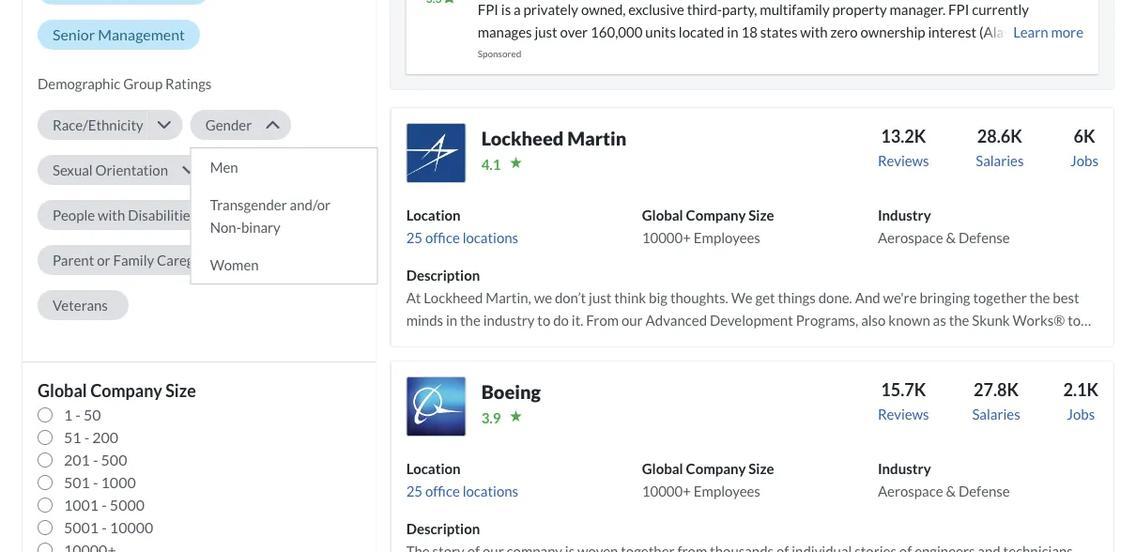 Task type: describe. For each thing, give the bounding box(es) containing it.
salaries for boeing
[[973, 406, 1021, 423]]

1001
[[64, 496, 99, 514]]

demographic
[[38, 75, 121, 92]]

10000+ for boeing
[[642, 483, 691, 500]]

lockheed martin
[[482, 127, 627, 149]]

sexual orientation
[[53, 162, 168, 178]]

senior
[[53, 25, 95, 44]]

jobs for boeing
[[1067, 406, 1095, 423]]

10000+ for lockheed martin
[[642, 229, 691, 246]]

industry aerospace & defense for boeing
[[878, 460, 1010, 500]]

4.1
[[482, 156, 501, 173]]

- for 51
[[84, 428, 89, 447]]

senior management button
[[38, 20, 200, 50]]

with
[[98, 207, 125, 224]]

transgender and/or non-binary
[[210, 196, 331, 236]]

learn more sponsored
[[478, 23, 1084, 59]]

50
[[84, 406, 101, 424]]

learn more link
[[1011, 21, 1084, 49]]

201 - 500
[[64, 451, 127, 469]]

1 vertical spatial size
[[166, 380, 196, 401]]

binary
[[241, 219, 281, 236]]

parent
[[53, 252, 94, 269]]

28.6k
[[978, 126, 1023, 146]]

5000
[[110, 496, 145, 514]]

25 for boeing
[[406, 483, 423, 500]]

aerospace for lockheed martin
[[878, 229, 944, 246]]

51
[[64, 428, 81, 447]]

501
[[64, 473, 90, 492]]

reviews for boeing
[[878, 406, 930, 423]]

management
[[98, 25, 185, 44]]

lockheed
[[482, 127, 564, 149]]

people with disabilities
[[53, 207, 196, 224]]

200
[[92, 428, 118, 447]]

1
[[64, 406, 73, 424]]

location 25 office locations for boeing
[[406, 460, 519, 500]]

global company size 10000+ employees for lockheed martin
[[642, 207, 774, 246]]

ratings
[[165, 75, 212, 92]]

5001 - 10000
[[64, 518, 153, 537]]

1 vertical spatial company
[[90, 380, 162, 401]]

industry aerospace & defense for lockheed martin
[[878, 207, 1010, 246]]

employees for lockheed martin
[[694, 229, 761, 246]]

28.6k salaries
[[976, 126, 1024, 169]]

salaries for lockheed martin
[[976, 152, 1024, 169]]

- for 5001
[[102, 518, 107, 537]]

201
[[64, 451, 90, 469]]

orientation
[[95, 162, 168, 178]]

& for lockheed martin
[[946, 229, 956, 246]]

family
[[113, 252, 154, 269]]

description for lockheed martin
[[406, 267, 480, 284]]

employees for boeing
[[694, 483, 761, 500]]

description for boeing
[[406, 520, 480, 537]]

gender
[[205, 116, 252, 133]]

defense for boeing
[[959, 483, 1010, 500]]

women
[[210, 256, 259, 273]]

martin
[[568, 127, 627, 149]]

more
[[1051, 23, 1084, 40]]

2.1k jobs
[[1064, 379, 1099, 423]]

aerospace for boeing
[[878, 483, 944, 500]]

size for lockheed martin
[[749, 207, 774, 223]]

location for lockheed martin
[[406, 207, 461, 223]]

and/or
[[290, 196, 331, 213]]

men
[[210, 159, 238, 176]]

office for boeing
[[425, 483, 460, 500]]

company for lockheed martin
[[686, 207, 746, 223]]

3.9
[[482, 409, 501, 426]]

lockheed martin image
[[406, 123, 467, 183]]

13.2k reviews
[[878, 126, 930, 169]]

1000
[[101, 473, 136, 492]]

25 office locations link for lockheed martin
[[406, 229, 519, 246]]



Task type: vqa. For each thing, say whether or not it's contained in the screenshot.
Non-
yes



Task type: locate. For each thing, give the bounding box(es) containing it.
global company size 10000+ employees for boeing
[[642, 460, 774, 500]]

1 locations from the top
[[463, 229, 519, 246]]

1 industry aerospace & defense from the top
[[878, 207, 1010, 246]]

500
[[101, 451, 127, 469]]

1 vertical spatial industry
[[878, 460, 932, 477]]

defense
[[959, 229, 1010, 246], [959, 483, 1010, 500]]

company
[[686, 207, 746, 223], [90, 380, 162, 401], [686, 460, 746, 477]]

25 office locations link down "3.9"
[[406, 483, 519, 500]]

or
[[97, 252, 110, 269]]

location down lockheed martin image
[[406, 207, 461, 223]]

13.2k
[[881, 126, 926, 146]]

locations down 4.1
[[463, 229, 519, 246]]

boeing image
[[406, 377, 467, 437]]

aerospace down 15.7k reviews
[[878, 483, 944, 500]]

5001
[[64, 518, 99, 537]]

2 description from the top
[[406, 520, 480, 537]]

- right 201
[[93, 451, 98, 469]]

1 vertical spatial 10000+
[[642, 483, 691, 500]]

0 vertical spatial office
[[425, 229, 460, 246]]

25 for lockheed martin
[[406, 229, 423, 246]]

1 10000+ from the top
[[642, 229, 691, 246]]

0 vertical spatial location
[[406, 207, 461, 223]]

27.8k salaries
[[973, 379, 1021, 423]]

2 25 office locations link from the top
[[406, 483, 519, 500]]

1 vertical spatial office
[[425, 483, 460, 500]]

15.7k reviews
[[878, 379, 930, 423]]

boeing
[[482, 380, 541, 403]]

aerospace
[[878, 229, 944, 246], [878, 483, 944, 500]]

reviews down 13.2k
[[878, 152, 930, 169]]

1 vertical spatial reviews
[[878, 406, 930, 423]]

2 defense from the top
[[959, 483, 1010, 500]]

salaries
[[976, 152, 1024, 169], [973, 406, 1021, 423]]

salaries down 27.8k at the right
[[973, 406, 1021, 423]]

1 25 from the top
[[406, 229, 423, 246]]

1 & from the top
[[946, 229, 956, 246]]

1 industry from the top
[[878, 207, 932, 223]]

10000+
[[642, 229, 691, 246], [642, 483, 691, 500]]

0 vertical spatial global
[[642, 207, 684, 223]]

2 vertical spatial global
[[642, 460, 684, 477]]

501 - 1000
[[64, 473, 136, 492]]

people
[[53, 207, 95, 224]]

0 vertical spatial 25
[[406, 229, 423, 246]]

location 25 office locations
[[406, 207, 519, 246], [406, 460, 519, 500]]

global company size 10000+ employees
[[642, 207, 774, 246], [642, 460, 774, 500]]

6k
[[1074, 126, 1096, 146]]

employees
[[694, 229, 761, 246], [694, 483, 761, 500]]

2 industry aerospace & defense from the top
[[878, 460, 1010, 500]]

location 25 office locations down 4.1
[[406, 207, 519, 246]]

locations for boeing
[[463, 483, 519, 500]]

size for boeing
[[749, 460, 774, 477]]

1 defense from the top
[[959, 229, 1010, 246]]

race/ethnicity
[[53, 116, 143, 133]]

industry down 15.7k reviews
[[878, 460, 932, 477]]

global
[[642, 207, 684, 223], [38, 380, 87, 401], [642, 460, 684, 477]]

0 vertical spatial aerospace
[[878, 229, 944, 246]]

1 vertical spatial location 25 office locations
[[406, 460, 519, 500]]

jobs down 2.1k
[[1067, 406, 1095, 423]]

group
[[123, 75, 163, 92]]

1 vertical spatial locations
[[463, 483, 519, 500]]

industry down 13.2k reviews
[[878, 207, 932, 223]]

2 reviews from the top
[[878, 406, 930, 423]]

locations down "3.9"
[[463, 483, 519, 500]]

0 vertical spatial defense
[[959, 229, 1010, 246]]

0 vertical spatial 10000+
[[642, 229, 691, 246]]

2.1k
[[1064, 379, 1099, 400]]

2 office from the top
[[425, 483, 460, 500]]

location 25 office locations down "3.9"
[[406, 460, 519, 500]]

1 vertical spatial industry aerospace & defense
[[878, 460, 1010, 500]]

1 vertical spatial employees
[[694, 483, 761, 500]]

10000
[[110, 518, 153, 537]]

1 office from the top
[[425, 229, 460, 246]]

1 vertical spatial aerospace
[[878, 483, 944, 500]]

1 location 25 office locations from the top
[[406, 207, 519, 246]]

locations for lockheed martin
[[463, 229, 519, 246]]

&
[[946, 229, 956, 246], [946, 483, 956, 500]]

location down 'boeing' image
[[406, 460, 461, 477]]

office
[[425, 229, 460, 246], [425, 483, 460, 500]]

office for lockheed martin
[[425, 229, 460, 246]]

jobs for lockheed martin
[[1071, 152, 1099, 169]]

2 location from the top
[[406, 460, 461, 477]]

0 vertical spatial industry
[[878, 207, 932, 223]]

2 location 25 office locations from the top
[[406, 460, 519, 500]]

parent or family caregiver
[[53, 252, 218, 269]]

- right 1001
[[102, 496, 107, 514]]

global for lockheed martin
[[642, 207, 684, 223]]

location 25 office locations for lockheed martin
[[406, 207, 519, 246]]

jobs down 6k
[[1071, 152, 1099, 169]]

transgender
[[210, 196, 287, 213]]

1 vertical spatial description
[[406, 520, 480, 537]]

51 - 200
[[64, 428, 118, 447]]

0 vertical spatial 25 office locations link
[[406, 229, 519, 246]]

2 industry from the top
[[878, 460, 932, 477]]

27.8k
[[974, 379, 1019, 400]]

2 global company size 10000+ employees from the top
[[642, 460, 774, 500]]

veterans
[[53, 297, 108, 314]]

industry for boeing
[[878, 460, 932, 477]]

-
[[75, 406, 81, 424], [84, 428, 89, 447], [93, 451, 98, 469], [93, 473, 98, 492], [102, 496, 107, 514], [102, 518, 107, 537]]

1 aerospace from the top
[[878, 229, 944, 246]]

reviews for lockheed martin
[[878, 152, 930, 169]]

1 25 office locations link from the top
[[406, 229, 519, 246]]

defense for lockheed martin
[[959, 229, 1010, 246]]

0 vertical spatial industry aerospace & defense
[[878, 207, 1010, 246]]

caregiver
[[157, 252, 218, 269]]

global company size
[[38, 380, 196, 401]]

location
[[406, 207, 461, 223], [406, 460, 461, 477]]

1 vertical spatial 25 office locations link
[[406, 483, 519, 500]]

0 vertical spatial location 25 office locations
[[406, 207, 519, 246]]

reviews down 15.7k
[[878, 406, 930, 423]]

1 employees from the top
[[694, 229, 761, 246]]

non-
[[210, 219, 241, 236]]

2 locations from the top
[[463, 483, 519, 500]]

1 global company size 10000+ employees from the top
[[642, 207, 774, 246]]

25 down 'boeing' image
[[406, 483, 423, 500]]

1 vertical spatial 25
[[406, 483, 423, 500]]

global for boeing
[[642, 460, 684, 477]]

1 vertical spatial &
[[946, 483, 956, 500]]

- right 501
[[93, 473, 98, 492]]

1 vertical spatial global company size 10000+ employees
[[642, 460, 774, 500]]

industry aerospace & defense
[[878, 207, 1010, 246], [878, 460, 1010, 500]]

0 vertical spatial employees
[[694, 229, 761, 246]]

0 vertical spatial size
[[749, 207, 774, 223]]

company for boeing
[[686, 460, 746, 477]]

office down lockheed martin image
[[425, 229, 460, 246]]

1 description from the top
[[406, 267, 480, 284]]

25 office locations link
[[406, 229, 519, 246], [406, 483, 519, 500]]

industry aerospace & defense down 15.7k reviews
[[878, 460, 1010, 500]]

& for boeing
[[946, 483, 956, 500]]

0 vertical spatial reviews
[[878, 152, 930, 169]]

reviews
[[878, 152, 930, 169], [878, 406, 930, 423]]

0 vertical spatial salaries
[[976, 152, 1024, 169]]

25 office locations link for boeing
[[406, 483, 519, 500]]

- down 1001 - 5000
[[102, 518, 107, 537]]

defense down 28.6k salaries
[[959, 229, 1010, 246]]

description
[[406, 267, 480, 284], [406, 520, 480, 537]]

1 vertical spatial jobs
[[1067, 406, 1095, 423]]

locations
[[463, 229, 519, 246], [463, 483, 519, 500]]

disabilities
[[128, 207, 196, 224]]

1 - 50
[[64, 406, 101, 424]]

6k jobs
[[1071, 126, 1099, 169]]

1 vertical spatial salaries
[[973, 406, 1021, 423]]

learn
[[1014, 23, 1049, 40]]

2 25 from the top
[[406, 483, 423, 500]]

1 location from the top
[[406, 207, 461, 223]]

2 aerospace from the top
[[878, 483, 944, 500]]

aerospace down 13.2k reviews
[[878, 229, 944, 246]]

2 10000+ from the top
[[642, 483, 691, 500]]

sexual
[[53, 162, 93, 178]]

2 vertical spatial company
[[686, 460, 746, 477]]

jobs inside 2.1k jobs
[[1067, 406, 1095, 423]]

- right 51
[[84, 428, 89, 447]]

industry aerospace & defense down 13.2k reviews
[[878, 207, 1010, 246]]

office down 'boeing' image
[[425, 483, 460, 500]]

jobs
[[1071, 152, 1099, 169], [1067, 406, 1095, 423]]

2 & from the top
[[946, 483, 956, 500]]

demographic group ratings
[[38, 75, 212, 92]]

1 vertical spatial defense
[[959, 483, 1010, 500]]

salaries down 28.6k
[[976, 152, 1024, 169]]

location for boeing
[[406, 460, 461, 477]]

0 vertical spatial jobs
[[1071, 152, 1099, 169]]

0 vertical spatial &
[[946, 229, 956, 246]]

25 down lockheed martin image
[[406, 229, 423, 246]]

1 vertical spatial location
[[406, 460, 461, 477]]

2 vertical spatial size
[[749, 460, 774, 477]]

- for 1
[[75, 406, 81, 424]]

industry
[[878, 207, 932, 223], [878, 460, 932, 477]]

0 vertical spatial locations
[[463, 229, 519, 246]]

25
[[406, 229, 423, 246], [406, 483, 423, 500]]

1 vertical spatial global
[[38, 380, 87, 401]]

15.7k
[[881, 379, 926, 400]]

1001 - 5000
[[64, 496, 145, 514]]

industry for lockheed martin
[[878, 207, 932, 223]]

25 office locations link down 4.1
[[406, 229, 519, 246]]

0 vertical spatial global company size 10000+ employees
[[642, 207, 774, 246]]

2 employees from the top
[[694, 483, 761, 500]]

senior management
[[53, 25, 185, 44]]

size
[[749, 207, 774, 223], [166, 380, 196, 401], [749, 460, 774, 477]]

1 reviews from the top
[[878, 152, 930, 169]]

- for 1001
[[102, 496, 107, 514]]

defense down 27.8k salaries
[[959, 483, 1010, 500]]

0 vertical spatial company
[[686, 207, 746, 223]]

0 vertical spatial description
[[406, 267, 480, 284]]

sponsored
[[478, 48, 522, 59]]

- for 201
[[93, 451, 98, 469]]

- for 501
[[93, 473, 98, 492]]

- right 1
[[75, 406, 81, 424]]



